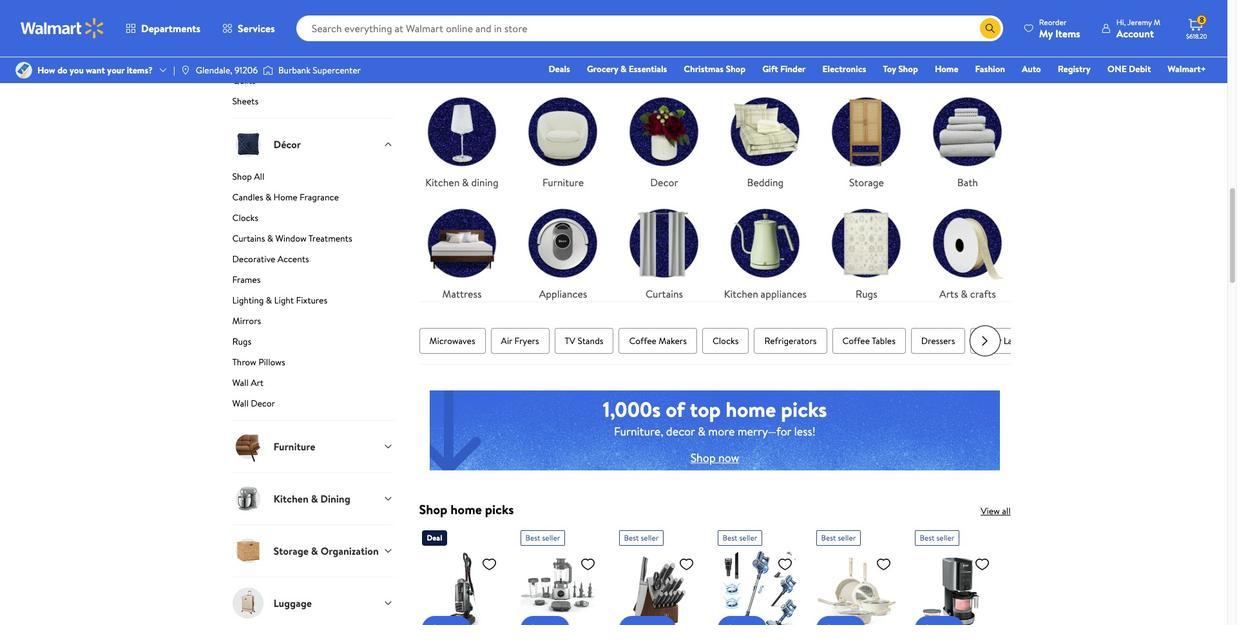Task type: vqa. For each thing, say whether or not it's contained in the screenshot.
Message's Message
no



Task type: locate. For each thing, give the bounding box(es) containing it.
1 horizontal spatial rugs link
[[824, 200, 910, 302]]

clocks right makers
[[713, 335, 739, 347]]

furniture,
[[614, 424, 664, 440]]

seller up henckels graphite 14-pc self-sharpening block set - brown image
[[641, 532, 659, 543]]

0 vertical spatial curtains
[[232, 232, 265, 245]]

wall
[[232, 376, 249, 389], [232, 397, 249, 410]]

1 coffee from the left
[[630, 335, 657, 347]]

0 vertical spatial mattress
[[232, 33, 267, 46]]

home right top
[[726, 395, 776, 424]]

4 best from the left
[[822, 532, 837, 543]]

glendale, 91206
[[196, 64, 258, 77]]

throw
[[232, 356, 257, 369]]

 image
[[15, 62, 32, 79]]

1 vertical spatial mattress
[[443, 287, 482, 301]]

furniture button
[[232, 420, 394, 472]]

items
[[1056, 26, 1081, 40]]

best seller for henckels graphite 14-pc self-sharpening block set - brown image
[[624, 532, 659, 543]]

1 vertical spatial all
[[1003, 505, 1011, 518]]

curtains up coffee makers
[[646, 287, 683, 301]]

1 vertical spatial kitchen
[[725, 287, 759, 301]]

 image right | on the left top
[[180, 65, 191, 75]]

1 horizontal spatial furniture
[[543, 175, 584, 189]]

list containing kitchen & dining
[[412, 79, 1019, 302]]

1 horizontal spatial add to cart image
[[822, 621, 837, 625]]

1 best seller from the left
[[526, 532, 560, 543]]

5 seller from the left
[[937, 532, 955, 543]]

ninja foodi 72 oz power blender ultimate system 1200 w, silver, ss400 image
[[521, 551, 601, 625]]

hi, jeremy m account
[[1117, 16, 1161, 40]]

1 wall from the top
[[232, 376, 249, 389]]

& inside 1,000s of top home picks furniture, decor & more merry—for less!
[[698, 424, 706, 440]]

prettycare cordless stick vacuum cleaner lightweight for carpet floor pet hair w200 image
[[718, 551, 798, 625]]

christmas shop link
[[678, 62, 752, 76]]

1 vertical spatial clocks
[[713, 335, 739, 347]]

1 horizontal spatial add to cart image
[[723, 621, 739, 625]]

floor lamps
[[982, 335, 1029, 347]]

top
[[690, 395, 721, 424]]

shop left all
[[232, 170, 252, 183]]

how do you want your items?
[[37, 64, 153, 77]]

5 best from the left
[[920, 532, 935, 543]]

home left by
[[451, 62, 482, 79]]

curtains
[[232, 232, 265, 245], [646, 287, 683, 301]]

3 add to cart image from the left
[[920, 621, 936, 625]]

shop for shop all
[[696, 11, 721, 27]]

1 add to cart image from the left
[[427, 621, 443, 625]]

kitchen appliances
[[725, 287, 807, 301]]

curtains inside 'link'
[[646, 287, 683, 301]]

0 vertical spatial rugs
[[856, 287, 878, 301]]

decorative accents link
[[232, 253, 394, 271]]

view all
[[981, 505, 1011, 518]]

shop left now
[[691, 450, 716, 466]]

wall for wall art
[[232, 376, 249, 389]]

0 horizontal spatial home
[[274, 191, 298, 204]]

1 vertical spatial wall
[[232, 397, 249, 410]]

gift
[[763, 63, 779, 75]]

best seller up henckels graphite 14-pc self-sharpening block set - brown image
[[624, 532, 659, 543]]

bath
[[958, 175, 979, 189]]

shop
[[696, 11, 721, 27], [419, 62, 448, 79], [726, 63, 746, 75], [899, 63, 919, 75], [232, 170, 252, 183], [691, 450, 716, 466], [419, 501, 448, 518]]

deal
[[427, 532, 442, 543]]

toy
[[884, 63, 897, 75]]

seller up ninja creami, ice cream maker, 5 one-touch programs, nc300 image
[[937, 532, 955, 543]]

storage inside dropdown button
[[274, 544, 309, 558]]

stands
[[578, 335, 604, 347]]

rugs up throw
[[232, 335, 252, 348]]

curtains for curtains
[[646, 287, 683, 301]]

best for ninja creami, ice cream maker, 5 one-touch programs, nc300 image
[[920, 532, 935, 543]]

4 best seller from the left
[[822, 532, 856, 543]]

all up christmas shop link
[[724, 11, 735, 27]]

mattress for mattress toppers
[[232, 33, 267, 46]]

1 horizontal spatial mattress
[[443, 287, 482, 301]]

0 vertical spatial storage
[[850, 175, 885, 189]]

clocks link
[[232, 211, 394, 229], [703, 328, 749, 354]]

shop for shop all
[[232, 170, 252, 183]]

1 horizontal spatial home
[[935, 63, 959, 75]]

curtains & window treatments link
[[232, 232, 394, 250]]

storage for storage & organization
[[274, 544, 309, 558]]

mattress down heated
[[232, 33, 267, 46]]

christmas
[[684, 63, 724, 75]]

arts & crafts link
[[925, 200, 1011, 302]]

1,000s
[[603, 395, 661, 424]]

your
[[107, 64, 125, 77]]

henckels graphite 14-pc self-sharpening block set - brown image
[[619, 551, 700, 625]]

1 vertical spatial furniture
[[274, 439, 316, 454]]

shop for shop home by category
[[419, 62, 448, 79]]

home for by
[[451, 62, 482, 79]]

my
[[1040, 26, 1054, 40]]

0 vertical spatial clocks
[[232, 211, 259, 224]]

home down shop all link
[[274, 191, 298, 204]]

rugs
[[856, 287, 878, 301], [232, 335, 252, 348]]

seller
[[543, 532, 560, 543], [641, 532, 659, 543], [740, 532, 758, 543], [838, 532, 856, 543], [937, 532, 955, 543]]

0 horizontal spatial clocks link
[[232, 211, 394, 229]]

kitchen inside dropdown button
[[274, 492, 309, 506]]

add to cart image
[[427, 621, 443, 625], [822, 621, 837, 625]]

0 vertical spatial wall
[[232, 376, 249, 389]]

seller for carote nonstick pots and pans set, 8 pcs induction kitchen cookware sets (beige granite) image
[[838, 532, 856, 543]]

5 best seller from the left
[[920, 532, 955, 543]]

arts & crafts
[[940, 287, 997, 301]]

heated
[[232, 12, 261, 25]]

list
[[412, 79, 1019, 302]]

decorative
[[232, 253, 276, 265]]

shop right toy
[[899, 63, 919, 75]]

microwaves
[[430, 335, 476, 347]]

product group containing deal
[[422, 525, 503, 625]]

coffee left makers
[[630, 335, 657, 347]]

finder
[[781, 63, 806, 75]]

kitchen
[[426, 175, 460, 189], [725, 287, 759, 301], [274, 492, 309, 506]]

furniture for furniture link
[[543, 175, 584, 189]]

best up ninja foodi 72 oz power blender ultimate system 1200 w, silver, ss400 'image'
[[526, 532, 541, 543]]

seller up carote nonstick pots and pans set, 8 pcs induction kitchen cookware sets (beige granite) image
[[838, 532, 856, 543]]

1,000s of top home picks image
[[430, 391, 1001, 471]]

2 horizontal spatial kitchen
[[725, 287, 759, 301]]

 image right 91206
[[263, 64, 273, 77]]

lighting & light fixtures link
[[232, 294, 394, 312]]

tv
[[565, 335, 576, 347]]

1 vertical spatial decor
[[251, 397, 275, 410]]

how
[[37, 64, 55, 77]]

& inside dropdown button
[[311, 492, 318, 506]]

shark® vertex duoclean® powerfins powered lift-away® upright multi surface vacuum with self-cleaning brushroll, az1500wm image
[[422, 551, 503, 625]]

0 horizontal spatial curtains
[[232, 232, 265, 245]]

wall left art
[[232, 376, 249, 389]]

1 add to cart image from the left
[[526, 621, 541, 625]]

fixtures
[[296, 294, 328, 307]]

2 coffee from the left
[[843, 335, 870, 347]]

0 horizontal spatial mattress
[[232, 33, 267, 46]]

1 best from the left
[[526, 532, 541, 543]]

& for home
[[266, 191, 272, 204]]

0 vertical spatial kitchen
[[426, 175, 460, 189]]

kitchen for kitchen & dining
[[426, 175, 460, 189]]

&
[[621, 63, 627, 75], [462, 175, 469, 189], [266, 191, 272, 204], [267, 232, 273, 245], [961, 287, 968, 301], [266, 294, 272, 307], [698, 424, 706, 440], [311, 492, 318, 506], [311, 544, 318, 558]]

3 seller from the left
[[740, 532, 758, 543]]

& for dining
[[462, 175, 469, 189]]

rugs up coffee tables
[[856, 287, 878, 301]]

the christmas décor shop image
[[430, 0, 1001, 32]]

3 best seller from the left
[[723, 532, 758, 543]]

1 horizontal spatial rugs
[[856, 287, 878, 301]]

0 horizontal spatial  image
[[180, 65, 191, 75]]

0 horizontal spatial all
[[724, 11, 735, 27]]

0 vertical spatial decor
[[651, 175, 679, 189]]

shop now
[[691, 450, 740, 466]]

best up carote nonstick pots and pans set, 8 pcs induction kitchen cookware sets (beige granite) image
[[822, 532, 837, 543]]

seller for the prettycare cordless stick vacuum cleaner lightweight for carpet floor pet hair w200 image
[[740, 532, 758, 543]]

carote nonstick pots and pans set, 8 pcs induction kitchen cookware sets (beige granite) image
[[817, 551, 897, 625]]

home inside 1,000s of top home picks furniture, decor & more merry—for less!
[[726, 395, 776, 424]]

clocks link right makers
[[703, 328, 749, 354]]

1 horizontal spatial clocks link
[[703, 328, 749, 354]]

0 horizontal spatial add to cart image
[[526, 621, 541, 625]]

glendale,
[[196, 64, 232, 77]]

1 horizontal spatial  image
[[263, 64, 273, 77]]

seller for ninja foodi 72 oz power blender ultimate system 1200 w, silver, ss400 'image'
[[543, 532, 560, 543]]

reorder my items
[[1040, 16, 1081, 40]]

2 best from the left
[[624, 532, 639, 543]]

best seller up ninja foodi 72 oz power blender ultimate system 1200 w, silver, ss400 'image'
[[526, 532, 560, 543]]

3 best from the left
[[723, 532, 738, 543]]

shop all
[[696, 11, 735, 27]]

0 horizontal spatial kitchen
[[274, 492, 309, 506]]

heated blankets link
[[232, 12, 394, 30]]

toy shop link
[[878, 62, 924, 76]]

1 horizontal spatial storage
[[850, 175, 885, 189]]

0 horizontal spatial storage
[[274, 544, 309, 558]]

add to cart image for the prettycare cordless stick vacuum cleaner lightweight for carpet floor pet hair w200 image
[[723, 621, 739, 625]]

curtains for curtains & window treatments
[[232, 232, 265, 245]]

1 horizontal spatial coffee
[[843, 335, 870, 347]]

candles & home fragrance
[[232, 191, 339, 204]]

1 horizontal spatial all
[[1003, 505, 1011, 518]]

3 product group from the left
[[619, 525, 700, 625]]

0 horizontal spatial coffee
[[630, 335, 657, 347]]

throw pillows
[[232, 356, 285, 369]]

kitchen & dining button
[[232, 472, 394, 525]]

home
[[451, 62, 482, 79], [726, 395, 776, 424], [451, 501, 482, 518]]

2 best seller from the left
[[624, 532, 659, 543]]

1 vertical spatial home
[[726, 395, 776, 424]]

essentials
[[629, 63, 668, 75]]

1 horizontal spatial decor
[[651, 175, 679, 189]]

throw pillows link
[[232, 356, 394, 374]]

0 vertical spatial all
[[724, 11, 735, 27]]

curtains up decorative
[[232, 232, 265, 245]]

0 vertical spatial rugs link
[[824, 200, 910, 302]]

 image
[[263, 64, 273, 77], [180, 65, 191, 75]]

best seller up the prettycare cordless stick vacuum cleaner lightweight for carpet floor pet hair w200 image
[[723, 532, 758, 543]]

shop up deal
[[419, 501, 448, 518]]

0 horizontal spatial rugs link
[[232, 335, 394, 353]]

1 seller from the left
[[543, 532, 560, 543]]

mattress up "microwaves"
[[443, 287, 482, 301]]

1 horizontal spatial picks
[[781, 395, 827, 424]]

add to cart image
[[526, 621, 541, 625], [723, 621, 739, 625], [920, 621, 936, 625]]

add to favorites list, carote nonstick pots and pans set, 8 pcs induction kitchen cookware sets (beige granite) image
[[877, 556, 892, 572]]

best for carote nonstick pots and pans set, 8 pcs induction kitchen cookware sets (beige granite) image
[[822, 532, 837, 543]]

gift finder
[[763, 63, 806, 75]]

best up the prettycare cordless stick vacuum cleaner lightweight for carpet floor pet hair w200 image
[[723, 532, 738, 543]]

4 seller from the left
[[838, 532, 856, 543]]

1 horizontal spatial kitchen
[[426, 175, 460, 189]]

wall for wall decor
[[232, 397, 249, 410]]

electronics link
[[817, 62, 873, 76]]

air
[[501, 335, 513, 347]]

Search search field
[[296, 15, 1004, 41]]

1 vertical spatial curtains
[[646, 287, 683, 301]]

kitchen & dining
[[426, 175, 499, 189]]

add to favorites list, ninja creami, ice cream maker, 5 one-touch programs, nc300 image
[[975, 556, 991, 572]]

clocks down candles
[[232, 211, 259, 224]]

supercenter
[[313, 64, 361, 77]]

all right view
[[1003, 505, 1011, 518]]

mattress link
[[419, 200, 505, 302]]

0 horizontal spatial decor
[[251, 397, 275, 410]]

décor button
[[232, 118, 394, 170]]

 image for glendale, 91206
[[180, 65, 191, 75]]

product group
[[422, 525, 503, 625], [521, 525, 601, 625], [619, 525, 700, 625], [718, 525, 798, 625], [817, 525, 897, 625], [915, 525, 996, 625]]

2 add to cart image from the left
[[723, 621, 739, 625]]

home up add to favorites list, shark® vertex duoclean® powerfins powered lift-away® upright multi surface vacuum with self-cleaning brushroll, az1500wm image in the left bottom of the page
[[451, 501, 482, 518]]

shop all
[[232, 170, 265, 183]]

storage & organization button
[[232, 525, 394, 577]]

wall down 'wall art'
[[232, 397, 249, 410]]

5 product group from the left
[[817, 525, 897, 625]]

coffee left the "tables"
[[843, 335, 870, 347]]

best seller up carote nonstick pots and pans set, 8 pcs induction kitchen cookware sets (beige granite) image
[[822, 532, 856, 543]]

1 vertical spatial picks
[[485, 501, 514, 518]]

2 horizontal spatial add to cart image
[[920, 621, 936, 625]]

lighting
[[232, 294, 264, 307]]

best up ninja creami, ice cream maker, 5 one-touch programs, nc300 image
[[920, 532, 935, 543]]

0 horizontal spatial furniture
[[274, 439, 316, 454]]

seller for henckels graphite 14-pc self-sharpening block set - brown image
[[641, 532, 659, 543]]

best for the prettycare cordless stick vacuum cleaner lightweight for carpet floor pet hair w200 image
[[723, 532, 738, 543]]

pillows up quilts
[[232, 53, 259, 66]]

pillows
[[232, 53, 259, 66], [259, 356, 285, 369]]

best seller up ninja creami, ice cream maker, 5 one-touch programs, nc300 image
[[920, 532, 955, 543]]

& for dining
[[311, 492, 318, 506]]

seller up ninja foodi 72 oz power blender ultimate system 1200 w, silver, ss400 'image'
[[543, 532, 560, 543]]

0 vertical spatial furniture
[[543, 175, 584, 189]]

best seller for ninja foodi 72 oz power blender ultimate system 1200 w, silver, ss400 'image'
[[526, 532, 560, 543]]

pillows up art
[[259, 356, 285, 369]]

& inside dropdown button
[[311, 544, 318, 558]]

0 horizontal spatial rugs
[[232, 335, 252, 348]]

1 horizontal spatial curtains
[[646, 287, 683, 301]]

clocks link up curtains & window treatments link
[[232, 211, 394, 229]]

ninja creami, ice cream maker, 5 one-touch programs, nc300 image
[[915, 551, 996, 625]]

0 horizontal spatial add to cart image
[[427, 621, 443, 625]]

0 vertical spatial home
[[935, 63, 959, 75]]

best up henckels graphite 14-pc self-sharpening block set - brown image
[[624, 532, 639, 543]]

furniture inside dropdown button
[[274, 439, 316, 454]]

0 horizontal spatial picks
[[485, 501, 514, 518]]

8
[[1200, 14, 1205, 25]]

air fryers link
[[491, 328, 550, 354]]

candles
[[232, 191, 263, 204]]

2 vertical spatial home
[[451, 501, 482, 518]]

1 vertical spatial storage
[[274, 544, 309, 558]]

blankets
[[263, 12, 296, 25]]

2 vertical spatial kitchen
[[274, 492, 309, 506]]

seller up the prettycare cordless stick vacuum cleaner lightweight for carpet floor pet hair w200 image
[[740, 532, 758, 543]]

shop left by
[[419, 62, 448, 79]]

frames link
[[232, 273, 394, 291]]

toy shop
[[884, 63, 919, 75]]

Walmart Site-Wide search field
[[296, 15, 1004, 41]]

best seller for carote nonstick pots and pans set, 8 pcs induction kitchen cookware sets (beige granite) image
[[822, 532, 856, 543]]

wall decor
[[232, 397, 275, 410]]

& for essentials
[[621, 63, 627, 75]]

 image for burbank supercenter
[[263, 64, 273, 77]]

2 add to cart image from the left
[[822, 621, 837, 625]]

air fryers
[[501, 335, 539, 347]]

home left see
[[935, 63, 959, 75]]

0 vertical spatial clocks link
[[232, 211, 394, 229]]

storage inside "link"
[[850, 175, 885, 189]]

all
[[254, 170, 265, 183]]

0 vertical spatial picks
[[781, 395, 827, 424]]

2 wall from the top
[[232, 397, 249, 410]]

1 vertical spatial home
[[274, 191, 298, 204]]

debit
[[1130, 63, 1152, 75]]

0 vertical spatial home
[[451, 62, 482, 79]]

shop up christmas
[[696, 11, 721, 27]]

2 seller from the left
[[641, 532, 659, 543]]

1 product group from the left
[[422, 525, 503, 625]]



Task type: describe. For each thing, give the bounding box(es) containing it.
view
[[981, 505, 1001, 518]]

of
[[666, 395, 685, 424]]

pillows link
[[232, 53, 394, 71]]

6 product group from the left
[[915, 525, 996, 625]]

items?
[[127, 64, 153, 77]]

add to favorites list, henckels graphite 14-pc self-sharpening block set - brown image
[[679, 556, 695, 572]]

1,000s of top home picks furniture, decor & more merry—for less!
[[603, 395, 827, 440]]

see less button
[[981, 66, 1011, 79]]

bedding
[[748, 175, 784, 189]]

fashion
[[976, 63, 1006, 75]]

best seller for ninja creami, ice cream maker, 5 one-touch programs, nc300 image
[[920, 532, 955, 543]]

& for crafts
[[961, 287, 968, 301]]

deals
[[549, 63, 571, 75]]

coffee for coffee tables
[[843, 335, 870, 347]]

arts
[[940, 287, 959, 301]]

luggage button
[[232, 577, 394, 625]]

fragrance
[[300, 191, 339, 204]]

rugs inside list
[[856, 287, 878, 301]]

wall art link
[[232, 376, 394, 394]]

shop for shop home picks
[[419, 501, 448, 518]]

walmart+
[[1168, 63, 1207, 75]]

furniture for 'furniture' dropdown button
[[274, 439, 316, 454]]

1 vertical spatial clocks link
[[703, 328, 749, 354]]

quilts link
[[232, 74, 394, 92]]

see less
[[981, 66, 1011, 79]]

add to cart image for deal
[[427, 621, 443, 625]]

curtains link
[[622, 200, 708, 302]]

kitchen for kitchen & dining
[[274, 492, 309, 506]]

furniture link
[[521, 89, 606, 190]]

sheets
[[232, 95, 259, 107]]

registry
[[1058, 63, 1091, 75]]

walmart+ link
[[1163, 62, 1213, 76]]

fashion link
[[970, 62, 1012, 76]]

grocery & essentials
[[587, 63, 668, 75]]

departments button
[[115, 13, 212, 44]]

shop right christmas
[[726, 63, 746, 75]]

mattress toppers
[[232, 33, 299, 46]]

floor lamps link
[[971, 328, 1039, 354]]

coffee for coffee makers
[[630, 335, 657, 347]]

91206
[[235, 64, 258, 77]]

best for ninja foodi 72 oz power blender ultimate system 1200 w, silver, ss400 'image'
[[526, 532, 541, 543]]

walmart image
[[21, 18, 104, 39]]

coffee makers
[[630, 335, 687, 347]]

next slide for navpills list image
[[970, 326, 1001, 356]]

luggage
[[274, 596, 312, 610]]

m
[[1154, 16, 1161, 27]]

auto
[[1023, 63, 1042, 75]]

$618.20
[[1187, 32, 1208, 41]]

4 product group from the left
[[718, 525, 798, 625]]

jeremy
[[1128, 16, 1153, 27]]

all for view all
[[1003, 505, 1011, 518]]

heated blankets
[[232, 12, 296, 25]]

seller for ninja creami, ice cream maker, 5 one-touch programs, nc300 image
[[937, 532, 955, 543]]

1 vertical spatial rugs link
[[232, 335, 394, 353]]

account
[[1117, 26, 1155, 40]]

appliances link
[[521, 200, 606, 302]]

add to cart image for best seller
[[822, 621, 837, 625]]

gift finder link
[[757, 62, 812, 76]]

all for shop all
[[724, 11, 735, 27]]

shop home by category
[[419, 62, 551, 79]]

grocery & essentials link
[[581, 62, 673, 76]]

frames
[[232, 273, 261, 286]]

kitchen for kitchen appliances
[[725, 287, 759, 301]]

organization
[[321, 544, 379, 558]]

0 vertical spatial pillows
[[232, 53, 259, 66]]

reorder
[[1040, 16, 1067, 27]]

best seller for the prettycare cordless stick vacuum cleaner lightweight for carpet floor pet hair w200 image
[[723, 532, 758, 543]]

shop for shop now
[[691, 450, 716, 466]]

christmas shop
[[684, 63, 746, 75]]

mattress toppers link
[[232, 33, 394, 51]]

see
[[981, 66, 995, 79]]

& for light
[[266, 294, 272, 307]]

deals link
[[543, 62, 576, 76]]

kitchen appliances link
[[723, 200, 809, 302]]

& for organization
[[311, 544, 318, 558]]

& for window
[[267, 232, 273, 245]]

dining
[[321, 492, 351, 506]]

dressers
[[922, 335, 956, 347]]

0 horizontal spatial clocks
[[232, 211, 259, 224]]

tv stands
[[565, 335, 604, 347]]

decor inside list
[[651, 175, 679, 189]]

shop all link
[[696, 11, 735, 27]]

best for henckels graphite 14-pc self-sharpening block set - brown image
[[624, 532, 639, 543]]

category
[[502, 62, 551, 79]]

search icon image
[[986, 23, 996, 34]]

mirrors
[[232, 314, 261, 327]]

add to cart image for ninja creami, ice cream maker, 5 one-touch programs, nc300 image
[[920, 621, 936, 625]]

appliances
[[761, 287, 807, 301]]

add to cart image for ninja foodi 72 oz power blender ultimate system 1200 w, silver, ss400 'image'
[[526, 621, 541, 625]]

you
[[70, 64, 84, 77]]

art
[[251, 376, 264, 389]]

toppers
[[269, 33, 299, 46]]

refrigerators link
[[755, 328, 828, 354]]

window
[[276, 232, 307, 245]]

home for picks
[[451, 501, 482, 518]]

coffee makers link
[[619, 328, 698, 354]]

add to favorites list, ninja foodi 72 oz power blender ultimate system 1200 w, silver, ss400 image
[[581, 556, 596, 572]]

one
[[1108, 63, 1127, 75]]

tables
[[872, 335, 896, 347]]

wall art
[[232, 376, 264, 389]]

add to favorites list, shark® vertex duoclean® powerfins powered lift-away® upright multi surface vacuum with self-cleaning brushroll, az1500wm image
[[482, 556, 497, 572]]

floor
[[982, 335, 1002, 347]]

shop home picks
[[419, 501, 514, 518]]

now
[[719, 450, 740, 466]]

shop now link
[[691, 450, 740, 466]]

8 $618.20
[[1187, 14, 1208, 41]]

burbank supercenter
[[279, 64, 361, 77]]

1 vertical spatial pillows
[[259, 356, 285, 369]]

kitchen & dining
[[274, 492, 351, 506]]

1 horizontal spatial clocks
[[713, 335, 739, 347]]

bedding link
[[723, 89, 809, 190]]

picks inside 1,000s of top home picks furniture, decor & more merry—for less!
[[781, 395, 827, 424]]

departments
[[141, 21, 201, 35]]

services button
[[212, 13, 286, 44]]

add to favorites list, prettycare cordless stick vacuum cleaner lightweight for carpet floor pet hair w200 image
[[778, 556, 793, 572]]

crafts
[[971, 287, 997, 301]]

one debit
[[1108, 63, 1152, 75]]

storage link
[[824, 89, 910, 190]]

decor
[[667, 424, 695, 440]]

2 product group from the left
[[521, 525, 601, 625]]

storage for storage
[[850, 175, 885, 189]]

one debit link
[[1102, 62, 1158, 76]]

lamps
[[1004, 335, 1029, 347]]

1 vertical spatial rugs
[[232, 335, 252, 348]]

mattress for mattress
[[443, 287, 482, 301]]



